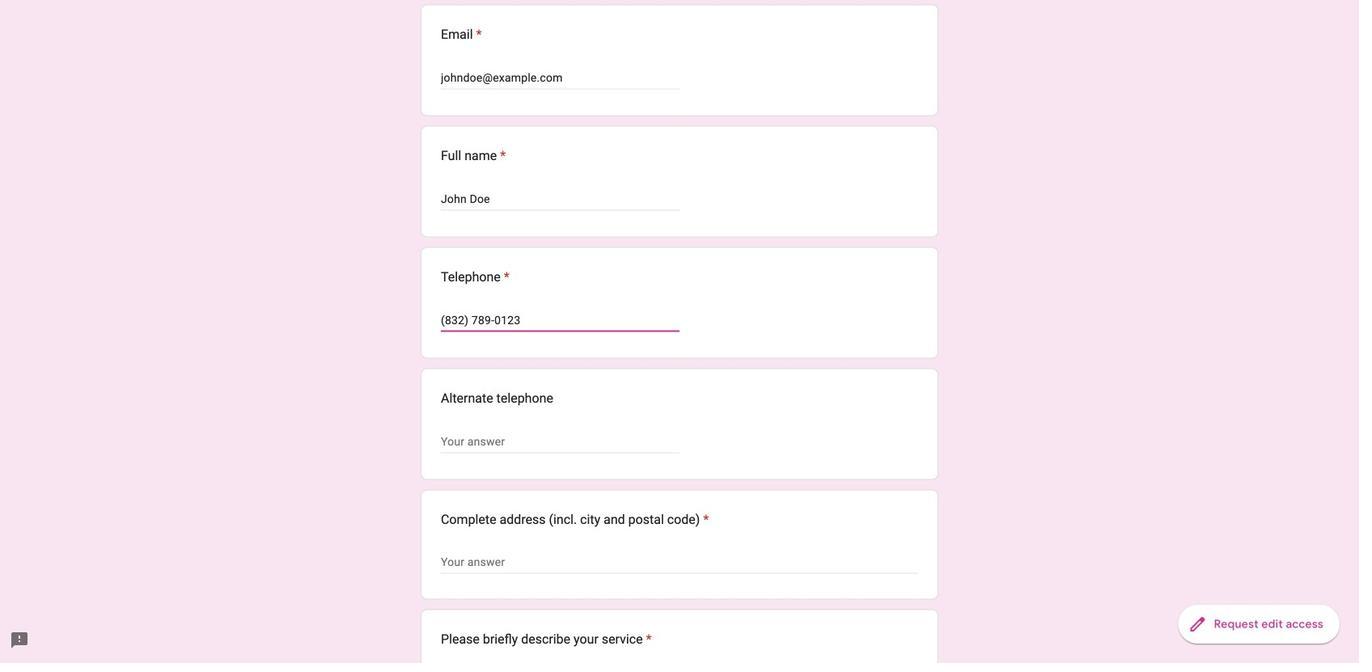 Task type: locate. For each thing, give the bounding box(es) containing it.
Your answer text field
[[441, 554, 918, 573]]

list item
[[421, 4, 939, 116]]

2 heading from the top
[[441, 146, 506, 165]]

None text field
[[441, 190, 680, 209], [441, 311, 680, 330], [441, 432, 680, 452], [441, 190, 680, 209], [441, 311, 680, 330], [441, 432, 680, 452]]

report a problem to google image
[[10, 631, 29, 650]]

heading
[[441, 25, 918, 44], [441, 146, 506, 165], [441, 267, 510, 287], [441, 510, 709, 530], [441, 630, 652, 649]]

required question element
[[473, 25, 482, 44], [497, 146, 506, 165], [501, 267, 510, 287], [700, 510, 709, 530], [643, 630, 652, 649]]

5 heading from the top
[[441, 630, 652, 649]]

list
[[421, 4, 939, 663]]



Task type: vqa. For each thing, say whether or not it's contained in the screenshot.
Report a problem to Google image
yes



Task type: describe. For each thing, give the bounding box(es) containing it.
Your email email field
[[441, 68, 680, 88]]

4 heading from the top
[[441, 510, 709, 530]]

1 heading from the top
[[441, 25, 918, 44]]

3 heading from the top
[[441, 267, 510, 287]]



